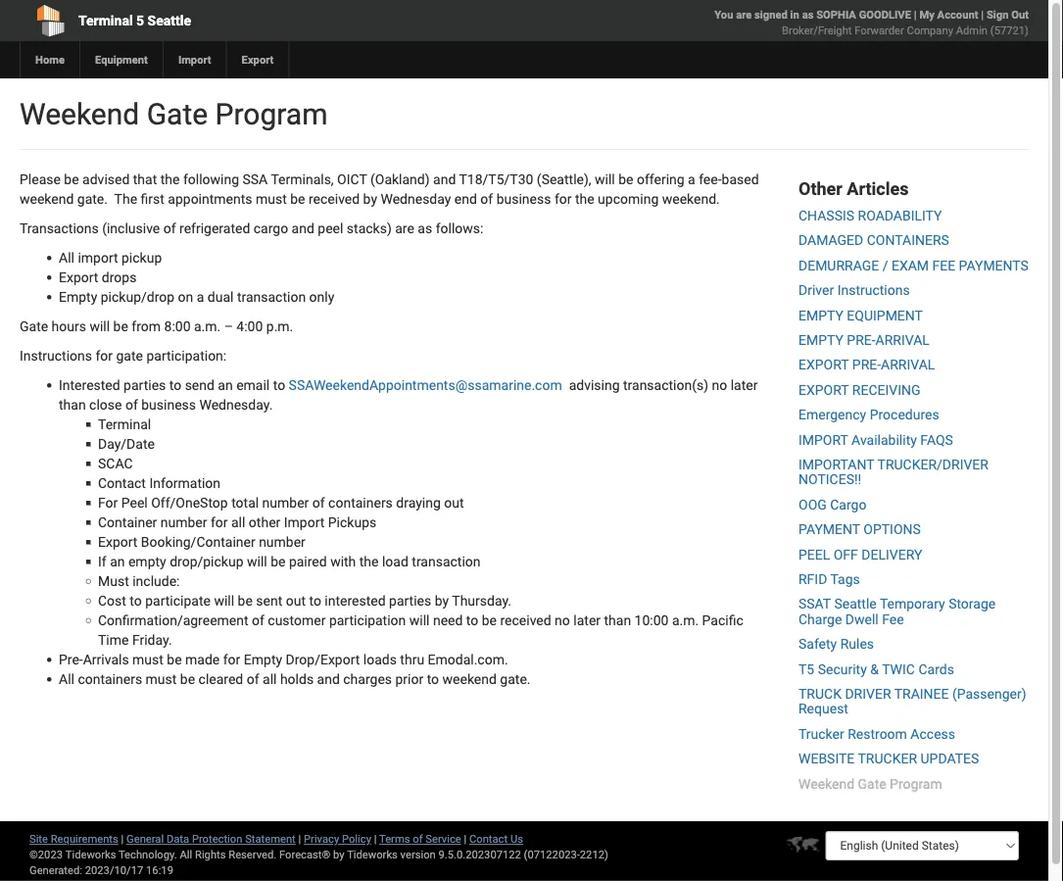 Task type: locate. For each thing, give the bounding box(es) containing it.
an right if
[[110, 553, 125, 570]]

1 horizontal spatial seattle
[[835, 596, 877, 612]]

0 vertical spatial gate
[[147, 97, 208, 131]]

0 horizontal spatial an
[[110, 553, 125, 570]]

security
[[818, 661, 868, 677]]

are right the you
[[737, 8, 752, 21]]

2 vertical spatial gate
[[858, 776, 887, 792]]

all inside site requirements | general data protection statement | privacy policy | terms of service | contact us ©2023 tideworks technology. all rights reserved. forecast® by tideworks version 9.5.0.202307122 (07122023-2212) generated: 2023/10/17 16:19
[[180, 848, 192, 861]]

1 horizontal spatial all
[[263, 671, 277, 687]]

1 horizontal spatial no
[[712, 377, 728, 393]]

1 horizontal spatial empty
[[244, 652, 282, 668]]

1 vertical spatial a
[[197, 289, 204, 305]]

0 vertical spatial parties
[[124, 377, 166, 393]]

articles
[[848, 178, 909, 199]]

(oakland)
[[371, 171, 430, 187]]

all inside must include: cost to participate will be sent out to interested parties by thursday. confirmation/agreement of customer participation will need to be received no later than 10:00 a.m. pacific time friday. pre-arrivals must be made for empty drop/export loads thru emodal.com. all containers must be cleared of all holds and charges prior to weekend gate.
[[59, 671, 74, 687]]

1 vertical spatial by
[[435, 593, 449, 609]]

no left 10:00
[[555, 612, 570, 629]]

0 vertical spatial transaction
[[237, 289, 306, 305]]

chassis roadability link
[[799, 208, 943, 224]]

a inside all import pickup export drops empty pickup/drop on a dual transaction only
[[197, 289, 204, 305]]

later inside must include: cost to participate will be sent out to interested parties by thursday. confirmation/agreement of customer participation will need to be received no later than 10:00 a.m. pacific time friday. pre-arrivals must be made for empty drop/export loads thru emodal.com. all containers must be cleared of all holds and charges prior to weekend gate.
[[574, 612, 601, 629]]

arrival down equipment
[[876, 332, 930, 348]]

of up paired
[[313, 495, 325, 511]]

empty up holds
[[244, 652, 282, 668]]

charge
[[799, 611, 843, 628]]

0 horizontal spatial containers
[[78, 671, 142, 687]]

empty down the empty equipment link
[[799, 332, 844, 348]]

export up export receiving link on the right of page
[[799, 357, 849, 373]]

0 horizontal spatial transaction
[[237, 289, 306, 305]]

the right with
[[360, 553, 379, 570]]

out
[[1012, 8, 1030, 21]]

cleared
[[199, 671, 243, 687]]

protection
[[192, 833, 243, 845]]

than
[[59, 397, 86, 413], [604, 612, 632, 629]]

0 vertical spatial empty
[[799, 307, 844, 323]]

as down wednesday
[[418, 220, 433, 236]]

program down export link
[[215, 97, 328, 131]]

1 vertical spatial a.m.
[[673, 612, 699, 629]]

p.m.
[[266, 318, 293, 334]]

export down terminal 5 seattle link
[[242, 53, 274, 66]]

notices!!
[[799, 472, 862, 488]]

10:00
[[635, 612, 669, 629]]

for inside please be advised that the following ssa terminals, oict (oakland) and t18/t5/t30 (seattle), will be offering a fee-based weekend gate.  the first appointments must be received by wednesday end of business for the upcoming weekend.
[[555, 191, 572, 207]]

pre- down empty pre-arrival "link"
[[853, 357, 882, 373]]

updates
[[921, 751, 980, 767]]

2 vertical spatial by
[[333, 848, 345, 861]]

0 horizontal spatial by
[[333, 848, 345, 861]]

0 vertical spatial all
[[59, 250, 74, 266]]

weekend down emodal.com.
[[443, 671, 497, 687]]

0 vertical spatial an
[[218, 377, 233, 393]]

and up end
[[433, 171, 456, 187]]

1 vertical spatial as
[[418, 220, 433, 236]]

0 vertical spatial instructions
[[838, 282, 911, 299]]

1 vertical spatial are
[[395, 220, 415, 236]]

for up cleared
[[223, 652, 241, 668]]

import inside advising transaction(s) no later than close of business wednesday. terminal day/date scac contact information for peel off/onestop total number of containers draying out container number for all other import pickups export booking/container number if an empty drop/pickup will be paired with the load transaction
[[284, 514, 325, 530]]

1 vertical spatial import
[[284, 514, 325, 530]]

parties down gate
[[124, 377, 166, 393]]

be down the thursday. at the left of the page
[[482, 612, 497, 629]]

rights
[[195, 848, 226, 861]]

1 vertical spatial later
[[574, 612, 601, 629]]

will up 'upcoming'
[[595, 171, 616, 187]]

for left gate
[[96, 348, 113, 364]]

1 horizontal spatial business
[[497, 191, 551, 207]]

by up need
[[435, 593, 449, 609]]

of up version
[[413, 833, 423, 845]]

1 vertical spatial all
[[59, 671, 74, 687]]

0 horizontal spatial business
[[141, 397, 196, 413]]

all down transactions on the left
[[59, 250, 74, 266]]

than inside advising transaction(s) no later than close of business wednesday. terminal day/date scac contact information for peel off/onestop total number of containers draying out container number for all other import pickups export booking/container number if an empty drop/pickup will be paired with the load transaction
[[59, 397, 86, 413]]

time
[[98, 632, 129, 648]]

all inside all import pickup export drops empty pickup/drop on a dual transaction only
[[59, 250, 74, 266]]

| up forecast®
[[299, 833, 301, 845]]

all down pre-
[[59, 671, 74, 687]]

1 vertical spatial all
[[263, 671, 277, 687]]

access
[[911, 726, 956, 742]]

0 horizontal spatial all
[[231, 514, 246, 530]]

equipment
[[847, 307, 924, 323]]

1 vertical spatial received
[[501, 612, 552, 629]]

no right 'transaction(s)'
[[712, 377, 728, 393]]

instructions
[[838, 282, 911, 299], [20, 348, 92, 364]]

1 vertical spatial containers
[[78, 671, 142, 687]]

0 horizontal spatial later
[[574, 612, 601, 629]]

empty
[[59, 289, 97, 305], [244, 652, 282, 668]]

program inside other articles chassis roadability damaged containers demurrage / exam fee payments driver instructions empty equipment empty pre-arrival export pre-arrival export receiving emergency procedures import availability faqs important trucker/driver notices!! oog cargo payment options peel off delivery rfid tags ssat seattle temporary storage charge dwell fee safety rules t5 security & twic cards truck driver trainee (passenger) request trucker restroom access website trucker updates weekend gate program
[[890, 776, 943, 792]]

export down import
[[59, 269, 98, 285]]

1 vertical spatial empty
[[799, 332, 844, 348]]

the right that
[[161, 171, 180, 187]]

by inside site requirements | general data protection statement | privacy policy | terms of service | contact us ©2023 tideworks technology. all rights reserved. forecast® by tideworks version 9.5.0.202307122 (07122023-2212) generated: 2023/10/17 16:19
[[333, 848, 345, 861]]

by down oict
[[363, 191, 378, 207]]

information
[[149, 475, 221, 491]]

2 empty from the top
[[799, 332, 844, 348]]

please
[[20, 171, 61, 187]]

0 horizontal spatial weekend
[[20, 97, 139, 131]]

will down drop/pickup
[[214, 593, 234, 609]]

availability
[[852, 432, 918, 448]]

weekend inside other articles chassis roadability damaged containers demurrage / exam fee payments driver instructions empty equipment empty pre-arrival export pre-arrival export receiving emergency procedures import availability faqs important trucker/driver notices!! oog cargo payment options peel off delivery rfid tags ssat seattle temporary storage charge dwell fee safety rules t5 security & twic cards truck driver trainee (passenger) request trucker restroom access website trucker updates weekend gate program
[[799, 776, 855, 792]]

of down the first
[[163, 220, 176, 236]]

a.m. right 10:00
[[673, 612, 699, 629]]

for up the booking/container at the left
[[211, 514, 228, 530]]

seattle right 5
[[148, 12, 191, 28]]

1 vertical spatial parties
[[389, 593, 432, 609]]

damaged containers link
[[799, 233, 950, 249]]

0 vertical spatial import
[[178, 53, 211, 66]]

contact up 9.5.0.202307122
[[470, 833, 508, 845]]

safety
[[799, 636, 838, 652]]

0 horizontal spatial are
[[395, 220, 415, 236]]

business down send
[[141, 397, 196, 413]]

be left from at the left top of the page
[[113, 318, 128, 334]]

appointments
[[168, 191, 253, 207]]

1 horizontal spatial program
[[890, 776, 943, 792]]

t18/t5/t30
[[459, 171, 534, 187]]

2 vertical spatial all
[[180, 848, 192, 861]]

1 vertical spatial than
[[604, 612, 632, 629]]

1 horizontal spatial a.m.
[[673, 612, 699, 629]]

out inside advising transaction(s) no later than close of business wednesday. terminal day/date scac contact information for peel off/onestop total number of containers draying out container number for all other import pickups export booking/container number if an empty drop/pickup will be paired with the load transaction
[[444, 495, 464, 511]]

1 vertical spatial export
[[59, 269, 98, 285]]

for down (seattle),
[[555, 191, 572, 207]]

received
[[309, 191, 360, 207], [501, 612, 552, 629]]

scac
[[98, 455, 133, 472]]

2 horizontal spatial by
[[435, 593, 449, 609]]

2 vertical spatial the
[[360, 553, 379, 570]]

import up paired
[[284, 514, 325, 530]]

trucker
[[799, 726, 845, 742]]

be
[[64, 171, 79, 187], [619, 171, 634, 187], [290, 191, 305, 207], [113, 318, 128, 334], [271, 553, 286, 570], [238, 593, 253, 609], [482, 612, 497, 629], [167, 652, 182, 668], [180, 671, 195, 687]]

trucker
[[858, 751, 918, 767]]

export up the 'emergency'
[[799, 382, 849, 398]]

0 vertical spatial empty
[[59, 289, 97, 305]]

to right cost
[[130, 593, 142, 609]]

1 vertical spatial contact
[[470, 833, 508, 845]]

out up customer
[[286, 593, 306, 609]]

of inside please be advised that the following ssa terminals, oict (oakland) and t18/t5/t30 (seattle), will be offering a fee-based weekend gate.  the first appointments must be received by wednesday end of business for the upcoming weekend.
[[481, 191, 493, 207]]

1 vertical spatial program
[[890, 776, 943, 792]]

received down oict
[[309, 191, 360, 207]]

instructions up equipment
[[838, 282, 911, 299]]

out right 'draying'
[[444, 495, 464, 511]]

transaction right 'load'
[[412, 553, 481, 570]]

be right please
[[64, 171, 79, 187]]

2 horizontal spatial the
[[575, 191, 595, 207]]

account
[[938, 8, 979, 21]]

terms
[[379, 833, 410, 845]]

business inside advising transaction(s) no later than close of business wednesday. terminal day/date scac contact information for peel off/onestop total number of containers draying out container number for all other import pickups export booking/container number if an empty drop/pickup will be paired with the load transaction
[[141, 397, 196, 413]]

sophia
[[817, 8, 857, 21]]

0 vertical spatial seattle
[[148, 12, 191, 28]]

pre-
[[59, 652, 83, 668]]

the down (seattle),
[[575, 191, 595, 207]]

1 vertical spatial and
[[292, 220, 315, 236]]

empty up hours
[[59, 289, 97, 305]]

for inside must include: cost to participate will be sent out to interested parties by thursday. confirmation/agreement of customer participation will need to be received no later than 10:00 a.m. pacific time friday. pre-arrivals must be made for empty drop/export loads thru emodal.com. all containers must be cleared of all holds and charges prior to weekend gate.
[[223, 652, 241, 668]]

/
[[883, 257, 889, 274]]

admin
[[957, 24, 988, 37]]

advised
[[82, 171, 130, 187]]

the
[[114, 191, 137, 207]]

0 vertical spatial terminal
[[78, 12, 133, 28]]

storage
[[949, 596, 996, 612]]

0 vertical spatial a.m.
[[194, 318, 221, 334]]

all import pickup export drops empty pickup/drop on a dual transaction only
[[59, 250, 335, 305]]

cargo
[[831, 497, 867, 513]]

instructions down hours
[[20, 348, 92, 364]]

0 horizontal spatial than
[[59, 397, 86, 413]]

1 vertical spatial out
[[286, 593, 306, 609]]

of down the 'sent'
[[252, 612, 265, 629]]

all down the total
[[231, 514, 246, 530]]

all left holds
[[263, 671, 277, 687]]

1 horizontal spatial by
[[363, 191, 378, 207]]

0 vertical spatial are
[[737, 8, 752, 21]]

terminal 5 seattle link
[[20, 0, 423, 41]]

website trucker updates link
[[799, 751, 980, 767]]

import
[[799, 432, 849, 448]]

0 vertical spatial later
[[731, 377, 758, 393]]

all
[[231, 514, 246, 530], [263, 671, 277, 687]]

0 horizontal spatial empty
[[59, 289, 97, 305]]

to
[[169, 377, 182, 393], [273, 377, 285, 393], [130, 593, 142, 609], [309, 593, 321, 609], [467, 612, 479, 629], [427, 671, 439, 687]]

0 vertical spatial all
[[231, 514, 246, 530]]

1 vertical spatial seattle
[[835, 596, 877, 612]]

gate down import link
[[147, 97, 208, 131]]

1 horizontal spatial parties
[[389, 593, 432, 609]]

1 horizontal spatial import
[[284, 514, 325, 530]]

1 vertical spatial instructions
[[20, 348, 92, 364]]

will down other
[[247, 553, 267, 570]]

follows:
[[436, 220, 484, 236]]

0 horizontal spatial out
[[286, 593, 306, 609]]

transaction up p.m.
[[237, 289, 306, 305]]

ssaweekendappointments@ssamarine.com
[[289, 377, 563, 393]]

| up 9.5.0.202307122
[[464, 833, 467, 845]]

business
[[497, 191, 551, 207], [141, 397, 196, 413]]

a right on
[[197, 289, 204, 305]]

of right end
[[481, 191, 493, 207]]

1 horizontal spatial gate
[[147, 97, 208, 131]]

(57721)
[[991, 24, 1030, 37]]

driver instructions link
[[799, 282, 911, 299]]

you are signed in as sophia goodlive | my account | sign out broker/freight forwarder company admin (57721)
[[715, 8, 1030, 37]]

an inside advising transaction(s) no later than close of business wednesday. terminal day/date scac contact information for peel off/onestop total number of containers draying out container number for all other import pickups export booking/container number if an empty drop/pickup will be paired with the load transaction
[[110, 553, 125, 570]]

sent
[[256, 593, 283, 609]]

pre- down the empty equipment link
[[847, 332, 876, 348]]

customer
[[268, 612, 326, 629]]

truck
[[799, 686, 842, 702]]

for
[[555, 191, 572, 207], [96, 348, 113, 364], [211, 514, 228, 530], [223, 652, 241, 668]]

home link
[[20, 41, 79, 78]]

friday.
[[132, 632, 172, 648]]

0 horizontal spatial instructions
[[20, 348, 92, 364]]

0 horizontal spatial contact
[[98, 475, 146, 491]]

the inside advising transaction(s) no later than close of business wednesday. terminal day/date scac contact information for peel off/onestop total number of containers draying out container number for all other import pickups export booking/container number if an empty drop/pickup will be paired with the load transaction
[[360, 553, 379, 570]]

2 horizontal spatial and
[[433, 171, 456, 187]]

important
[[799, 457, 875, 473]]

containers up pickups
[[329, 495, 393, 511]]

empty down 'driver'
[[799, 307, 844, 323]]

a.m. left the – at the left top of page
[[194, 318, 221, 334]]

arrivals
[[83, 652, 129, 668]]

than left 10:00
[[604, 612, 632, 629]]

0 horizontal spatial the
[[161, 171, 180, 187]]

weekend down website at the right bottom of the page
[[799, 776, 855, 792]]

1 horizontal spatial weekend
[[443, 671, 497, 687]]

contact down scac at the left of the page
[[98, 475, 146, 491]]

0 vertical spatial contact
[[98, 475, 146, 491]]

later
[[731, 377, 758, 393], [574, 612, 601, 629]]

than down interested
[[59, 397, 86, 413]]

business down t18/t5/t30
[[497, 191, 551, 207]]

gate inside other articles chassis roadability damaged containers demurrage / exam fee payments driver instructions empty equipment empty pre-arrival export pre-arrival export receiving emergency procedures import availability faqs important trucker/driver notices!! oog cargo payment options peel off delivery rfid tags ssat seattle temporary storage charge dwell fee safety rules t5 security & twic cards truck driver trainee (passenger) request trucker restroom access website trucker updates weekend gate program
[[858, 776, 887, 792]]

all inside must include: cost to participate will be sent out to interested parties by thursday. confirmation/agreement of customer participation will need to be received no later than 10:00 a.m. pacific time friday. pre-arrivals must be made for empty drop/export loads thru emodal.com. all containers must be cleared of all holds and charges prior to weekend gate.
[[263, 671, 277, 687]]

site
[[29, 833, 48, 845]]

gate left hours
[[20, 318, 48, 334]]

will inside advising transaction(s) no later than close of business wednesday. terminal day/date scac contact information for peel off/onestop total number of containers draying out container number for all other import pickups export booking/container number if an empty drop/pickup will be paired with the load transaction
[[247, 553, 267, 570]]

containers inside must include: cost to participate will be sent out to interested parties by thursday. confirmation/agreement of customer participation will need to be received no later than 10:00 a.m. pacific time friday. pre-arrivals must be made for empty drop/export loads thru emodal.com. all containers must be cleared of all holds and charges prior to weekend gate.
[[78, 671, 142, 687]]

by down the privacy policy link
[[333, 848, 345, 861]]

1 horizontal spatial an
[[218, 377, 233, 393]]

all inside advising transaction(s) no later than close of business wednesday. terminal day/date scac contact information for peel off/onestop total number of containers draying out container number for all other import pickups export booking/container number if an empty drop/pickup will be paired with the load transaction
[[231, 514, 246, 530]]

later left 10:00
[[574, 612, 601, 629]]

damaged
[[799, 233, 864, 249]]

1 horizontal spatial the
[[360, 553, 379, 570]]

1 horizontal spatial later
[[731, 377, 758, 393]]

as right in
[[803, 8, 814, 21]]

statement
[[245, 833, 296, 845]]

export down container
[[98, 534, 138, 550]]

end
[[455, 191, 477, 207]]

instructions inside other articles chassis roadability damaged containers demurrage / exam fee payments driver instructions empty equipment empty pre-arrival export pre-arrival export receiving emergency procedures import availability faqs important trucker/driver notices!! oog cargo payment options peel off delivery rfid tags ssat seattle temporary storage charge dwell fee safety rules t5 security & twic cards truck driver trainee (passenger) request trucker restroom access website trucker updates weekend gate program
[[838, 282, 911, 299]]

1 vertical spatial export
[[799, 382, 849, 398]]

1 horizontal spatial transaction
[[412, 553, 481, 570]]

terminal inside advising transaction(s) no later than close of business wednesday. terminal day/date scac contact information for peel off/onestop total number of containers draying out container number for all other import pickups export booking/container number if an empty drop/pickup will be paired with the load transaction
[[98, 416, 151, 432]]

all
[[59, 250, 74, 266], [59, 671, 74, 687], [180, 848, 192, 861]]

0 vertical spatial weekend
[[20, 191, 74, 207]]

terminal left 5
[[78, 12, 133, 28]]

0 vertical spatial weekend
[[20, 97, 139, 131]]

rfid tags link
[[799, 571, 861, 588]]

seattle down the tags
[[835, 596, 877, 612]]

all down data
[[180, 848, 192, 861]]

broker/freight
[[782, 24, 853, 37]]

number up other
[[262, 495, 309, 511]]

2023/10/17
[[85, 864, 143, 877]]

as inside you are signed in as sophia goodlive | my account | sign out broker/freight forwarder company admin (57721)
[[803, 8, 814, 21]]

weekend inside must include: cost to participate will be sent out to interested parties by thursday. confirmation/agreement of customer participation will need to be received no later than 10:00 a.m. pacific time friday. pre-arrivals must be made for empty drop/export loads thru emodal.com. all containers must be cleared of all holds and charges prior to weekend gate.
[[443, 671, 497, 687]]

cards
[[919, 661, 955, 677]]

and down drop/export
[[317, 671, 340, 687]]

and left peel
[[292, 220, 315, 236]]

terms of service link
[[379, 833, 462, 845]]

company
[[908, 24, 954, 37]]

send
[[185, 377, 215, 393]]

safety rules link
[[799, 636, 875, 652]]

1 vertical spatial business
[[141, 397, 196, 413]]

0 horizontal spatial as
[[418, 220, 433, 236]]

empty inside all import pickup export drops empty pickup/drop on a dual transaction only
[[59, 289, 97, 305]]

0 vertical spatial and
[[433, 171, 456, 187]]

for
[[98, 495, 118, 511]]

later right 'transaction(s)'
[[731, 377, 758, 393]]

than inside must include: cost to participate will be sent out to interested parties by thursday. confirmation/agreement of customer participation will need to be received no later than 10:00 a.m. pacific time friday. pre-arrivals must be made for empty drop/export loads thru emodal.com. all containers must be cleared of all holds and charges prior to weekend gate.
[[604, 612, 632, 629]]

1 horizontal spatial than
[[604, 612, 632, 629]]

1 vertical spatial weekend
[[443, 671, 497, 687]]

of
[[481, 191, 493, 207], [163, 220, 176, 236], [125, 397, 138, 413], [313, 495, 325, 511], [252, 612, 265, 629], [247, 671, 259, 687], [413, 833, 423, 845]]

a left fee-
[[688, 171, 696, 187]]

export link
[[226, 41, 289, 78]]

0 vertical spatial export
[[242, 53, 274, 66]]

for inside advising transaction(s) no later than close of business wednesday. terminal day/date scac contact information for peel off/onestop total number of containers draying out container number for all other import pickups export booking/container number if an empty drop/pickup will be paired with the load transaction
[[211, 514, 228, 530]]

faqs
[[921, 432, 954, 448]]

1 vertical spatial gate
[[20, 318, 48, 334]]

terminal up day/date
[[98, 416, 151, 432]]

weekend down home
[[20, 97, 139, 131]]

1 horizontal spatial are
[[737, 8, 752, 21]]

received down the thursday. at the left of the page
[[501, 612, 552, 629]]

0 vertical spatial by
[[363, 191, 378, 207]]

1 horizontal spatial received
[[501, 612, 552, 629]]

number down off/onestop
[[161, 514, 207, 530]]

0 vertical spatial containers
[[329, 495, 393, 511]]

0 vertical spatial received
[[309, 191, 360, 207]]

parties down 'load'
[[389, 593, 432, 609]]

to down the thursday. at the left of the page
[[467, 612, 479, 629]]

0 vertical spatial out
[[444, 495, 464, 511]]



Task type: describe. For each thing, give the bounding box(es) containing it.
other
[[249, 514, 281, 530]]

be inside advising transaction(s) no later than close of business wednesday. terminal day/date scac contact information for peel off/onestop total number of containers draying out container number for all other import pickups export booking/container number if an empty drop/pickup will be paired with the load transaction
[[271, 553, 286, 570]]

business inside please be advised that the following ssa terminals, oict (oakland) and t18/t5/t30 (seattle), will be offering a fee-based weekend gate.  the first appointments must be received by wednesday end of business for the upcoming weekend.
[[497, 191, 551, 207]]

a inside please be advised that the following ssa terminals, oict (oakland) and t18/t5/t30 (seattle), will be offering a fee-based weekend gate.  the first appointments must be received by wednesday end of business for the upcoming weekend.
[[688, 171, 696, 187]]

tags
[[831, 571, 861, 588]]

be down made
[[180, 671, 195, 687]]

of right cleared
[[247, 671, 259, 687]]

2 vertical spatial must
[[146, 671, 177, 687]]

import link
[[163, 41, 226, 78]]

later inside advising transaction(s) no later than close of business wednesday. terminal day/date scac contact information for peel off/onestop total number of containers draying out container number for all other import pickups export booking/container number if an empty drop/pickup will be paired with the load transaction
[[731, 377, 758, 393]]

sign out link
[[987, 8, 1030, 21]]

1 vertical spatial must
[[132, 652, 164, 668]]

16:19
[[146, 864, 173, 877]]

signed
[[755, 8, 788, 21]]

to right email
[[273, 377, 285, 393]]

load
[[382, 553, 409, 570]]

upcoming
[[598, 191, 659, 207]]

us
[[511, 833, 524, 845]]

privacy
[[304, 833, 339, 845]]

0 vertical spatial arrival
[[876, 332, 930, 348]]

containers
[[867, 233, 950, 249]]

1 vertical spatial number
[[161, 514, 207, 530]]

| left general
[[121, 833, 124, 845]]

0 vertical spatial the
[[161, 171, 180, 187]]

truck driver trainee (passenger) request link
[[799, 686, 1027, 717]]

oog
[[799, 497, 827, 513]]

emergency
[[799, 407, 867, 423]]

must inside please be advised that the following ssa terminals, oict (oakland) and t18/t5/t30 (seattle), will be offering a fee-based weekend gate.  the first appointments must be received by wednesday end of business for the upcoming weekend.
[[256, 191, 287, 207]]

0 horizontal spatial gate
[[20, 318, 48, 334]]

made
[[185, 652, 220, 668]]

peel
[[799, 547, 831, 563]]

will right hours
[[90, 318, 110, 334]]

by inside must include: cost to participate will be sent out to interested parties by thursday. confirmation/agreement of customer participation will need to be received no later than 10:00 a.m. pacific time friday. pre-arrivals must be made for empty drop/export loads thru emodal.com. all containers must be cleared of all holds and charges prior to weekend gate.
[[435, 593, 449, 609]]

generated:
[[29, 864, 82, 877]]

be down terminals,
[[290, 191, 305, 207]]

be left the 'sent'
[[238, 593, 253, 609]]

| up the tideworks
[[374, 833, 377, 845]]

service
[[426, 833, 462, 845]]

t5
[[799, 661, 815, 677]]

empty inside must include: cost to participate will be sent out to interested parties by thursday. confirmation/agreement of customer participation will need to be received no later than 10:00 a.m. pacific time friday. pre-arrivals must be made for empty drop/export loads thru emodal.com. all containers must be cleared of all holds and charges prior to weekend gate.
[[244, 652, 282, 668]]

fee
[[933, 257, 956, 274]]

0 vertical spatial number
[[262, 495, 309, 511]]

containers inside advising transaction(s) no later than close of business wednesday. terminal day/date scac contact information for peel off/onestop total number of containers draying out container number for all other import pickups export booking/container number if an empty drop/pickup will be paired with the load transaction
[[329, 495, 393, 511]]

received inside must include: cost to participate will be sent out to interested parties by thursday. confirmation/agreement of customer participation will need to be received no later than 10:00 a.m. pacific time friday. pre-arrivals must be made for empty drop/export loads thru emodal.com. all containers must be cleared of all holds and charges prior to weekend gate.
[[501, 612, 552, 629]]

must include: cost to participate will be sent out to interested parties by thursday. confirmation/agreement of customer participation will need to be received no later than 10:00 a.m. pacific time friday. pre-arrivals must be made for empty drop/export loads thru emodal.com. all containers must be cleared of all holds and charges prior to weekend gate.
[[59, 573, 744, 687]]

transactions
[[20, 220, 99, 236]]

other articles chassis roadability damaged containers demurrage / exam fee payments driver instructions empty equipment empty pre-arrival export pre-arrival export receiving emergency procedures import availability faqs important trucker/driver notices!! oog cargo payment options peel off delivery rfid tags ssat seattle temporary storage charge dwell fee safety rules t5 security & twic cards truck driver trainee (passenger) request trucker restroom access website trucker updates weekend gate program
[[799, 178, 1029, 792]]

offering
[[637, 171, 685, 187]]

demurrage / exam fee payments link
[[799, 257, 1029, 274]]

receiving
[[853, 382, 921, 398]]

participate
[[145, 593, 211, 609]]

important trucker/driver notices!! link
[[799, 457, 989, 488]]

payments
[[960, 257, 1029, 274]]

participation
[[329, 612, 406, 629]]

must
[[98, 573, 129, 589]]

0 horizontal spatial a.m.
[[194, 318, 221, 334]]

transaction inside all import pickup export drops empty pickup/drop on a dual transaction only
[[237, 289, 306, 305]]

roadability
[[858, 208, 943, 224]]

1 export from the top
[[799, 357, 849, 373]]

contact inside advising transaction(s) no later than close of business wednesday. terminal day/date scac contact information for peel off/onestop total number of containers draying out container number for all other import pickups export booking/container number if an empty drop/pickup will be paired with the load transaction
[[98, 475, 146, 491]]

interested
[[59, 377, 120, 393]]

–
[[224, 318, 233, 334]]

participation:
[[147, 348, 227, 364]]

you
[[715, 8, 734, 21]]

| left "my"
[[915, 8, 917, 21]]

my account link
[[920, 8, 979, 21]]

export inside all import pickup export drops empty pickup/drop on a dual transaction only
[[59, 269, 98, 285]]

thru
[[400, 652, 425, 668]]

received inside please be advised that the following ssa terminals, oict (oakland) and t18/t5/t30 (seattle), will be offering a fee-based weekend gate.  the first appointments must be received by wednesday end of business for the upcoming weekend.
[[309, 191, 360, 207]]

export inside advising transaction(s) no later than close of business wednesday. terminal day/date scac contact information for peel off/onestop total number of containers draying out container number for all other import pickups export booking/container number if an empty drop/pickup will be paired with the load transaction
[[98, 534, 138, 550]]

equipment
[[95, 53, 148, 66]]

seattle inside other articles chassis roadability damaged containers demurrage / exam fee payments driver instructions empty equipment empty pre-arrival export pre-arrival export receiving emergency procedures import availability faqs important trucker/driver notices!! oog cargo payment options peel off delivery rfid tags ssat seattle temporary storage charge dwell fee safety rules t5 security & twic cards truck driver trainee (passenger) request trucker restroom access website trucker updates weekend gate program
[[835, 596, 877, 612]]

site requirements | general data protection statement | privacy policy | terms of service | contact us ©2023 tideworks technology. all rights reserved. forecast® by tideworks version 9.5.0.202307122 (07122023-2212) generated: 2023/10/17 16:19
[[29, 833, 609, 877]]

9.5.0.202307122
[[439, 848, 521, 861]]

export pre-arrival link
[[799, 357, 936, 373]]

1 vertical spatial pre-
[[853, 357, 882, 373]]

(inclusive
[[102, 220, 160, 236]]

will left need
[[410, 612, 430, 629]]

no inside advising transaction(s) no later than close of business wednesday. terminal day/date scac contact information for peel off/onestop total number of containers draying out container number for all other import pickups export booking/container number if an empty drop/pickup will be paired with the load transaction
[[712, 377, 728, 393]]

import availability faqs link
[[799, 432, 954, 448]]

booking/container
[[141, 534, 256, 550]]

out inside must include: cost to participate will be sent out to interested parties by thursday. confirmation/agreement of customer participation will need to be received no later than 10:00 a.m. pacific time friday. pre-arrivals must be made for empty drop/export loads thru emodal.com. all containers must be cleared of all holds and charges prior to weekend gate.
[[286, 593, 306, 609]]

no inside must include: cost to participate will be sent out to interested parties by thursday. confirmation/agreement of customer participation will need to be received no later than 10:00 a.m. pacific time friday. pre-arrivals must be made for empty drop/export loads thru emodal.com. all containers must be cleared of all holds and charges prior to weekend gate.
[[555, 612, 570, 629]]

temporary
[[880, 596, 946, 612]]

(seattle),
[[537, 171, 592, 187]]

will inside please be advised that the following ssa terminals, oict (oakland) and t18/t5/t30 (seattle), will be offering a fee-based weekend gate.  the first appointments must be received by wednesday end of business for the upcoming weekend.
[[595, 171, 616, 187]]

confirmation/agreement
[[98, 612, 249, 629]]

trucker/driver
[[878, 457, 989, 473]]

cargo
[[254, 220, 288, 236]]

| left sign
[[982, 8, 985, 21]]

weekend inside please be advised that the following ssa terminals, oict (oakland) and t18/t5/t30 (seattle), will be offering a fee-based weekend gate.  the first appointments must be received by wednesday end of business for the upcoming weekend.
[[20, 191, 74, 207]]

options
[[864, 522, 922, 538]]

home
[[35, 53, 65, 66]]

empty equipment link
[[799, 307, 924, 323]]

1 vertical spatial the
[[575, 191, 595, 207]]

1 vertical spatial arrival
[[882, 357, 936, 373]]

and inside must include: cost to participate will be sent out to interested parties by thursday. confirmation/agreement of customer participation will need to be received no later than 10:00 a.m. pacific time friday. pre-arrivals must be made for empty drop/export loads thru emodal.com. all containers must be cleared of all holds and charges prior to weekend gate.
[[317, 671, 340, 687]]

8:00
[[164, 318, 191, 334]]

2 export from the top
[[799, 382, 849, 398]]

draying
[[396, 495, 441, 511]]

technology.
[[119, 848, 177, 861]]

ssaweekendappointments@ssamarine.com link
[[289, 377, 563, 393]]

to right the prior
[[427, 671, 439, 687]]

contact inside site requirements | general data protection statement | privacy policy | terms of service | contact us ©2023 tideworks technology. all rights reserved. forecast® by tideworks version 9.5.0.202307122 (07122023-2212) generated: 2023/10/17 16:19
[[470, 833, 508, 845]]

tideworks
[[347, 848, 398, 861]]

to up customer
[[309, 593, 321, 609]]

2 vertical spatial number
[[259, 534, 306, 550]]

oict
[[337, 171, 367, 187]]

drop/pickup
[[170, 553, 244, 570]]

by inside please be advised that the following ssa terminals, oict (oakland) and t18/t5/t30 (seattle), will be offering a fee-based weekend gate.  the first appointments must be received by wednesday end of business for the upcoming weekend.
[[363, 191, 378, 207]]

general
[[127, 833, 164, 845]]

0 vertical spatial pre-
[[847, 332, 876, 348]]

and inside please be advised that the following ssa terminals, oict (oakland) and t18/t5/t30 (seattle), will be offering a fee-based weekend gate.  the first appointments must be received by wednesday end of business for the upcoming weekend.
[[433, 171, 456, 187]]

2212)
[[580, 848, 609, 861]]

total
[[232, 495, 259, 511]]

parties inside must include: cost to participate will be sent out to interested parties by thursday. confirmation/agreement of customer participation will need to be received no later than 10:00 a.m. pacific time friday. pre-arrivals must be made for empty drop/export loads thru emodal.com. all containers must be cleared of all holds and charges prior to weekend gate.
[[389, 593, 432, 609]]

1 empty from the top
[[799, 307, 844, 323]]

equipment link
[[79, 41, 163, 78]]

rfid
[[799, 571, 828, 588]]

off
[[834, 547, 859, 563]]

5
[[136, 12, 144, 28]]

day/date
[[98, 436, 155, 452]]

of right close
[[125, 397, 138, 413]]

instructions for gate participation:
[[20, 348, 227, 364]]

version
[[401, 848, 436, 861]]

to left send
[[169, 377, 182, 393]]

4:00
[[237, 318, 263, 334]]

a.m. inside must include: cost to participate will be sent out to interested parties by thursday. confirmation/agreement of customer participation will need to be received no later than 10:00 a.m. pacific time friday. pre-arrivals must be made for empty drop/export loads thru emodal.com. all containers must be cleared of all holds and charges prior to weekend gate.
[[673, 612, 699, 629]]

of inside site requirements | general data protection statement | privacy policy | terms of service | contact us ©2023 tideworks technology. all rights reserved. forecast® by tideworks version 9.5.0.202307122 (07122023-2212) generated: 2023/10/17 16:19
[[413, 833, 423, 845]]

first
[[141, 191, 165, 207]]

other
[[799, 178, 843, 199]]

driver
[[799, 282, 835, 299]]

drop/export
[[286, 652, 360, 668]]

sign
[[987, 8, 1009, 21]]

be left made
[[167, 652, 182, 668]]

on
[[178, 289, 193, 305]]

be up 'upcoming'
[[619, 171, 634, 187]]

loads
[[364, 652, 397, 668]]

policy
[[342, 833, 372, 845]]

twic
[[883, 661, 916, 677]]

are inside you are signed in as sophia goodlive | my account | sign out broker/freight forwarder company admin (57721)
[[737, 8, 752, 21]]

transaction inside advising transaction(s) no later than close of business wednesday. terminal day/date scac contact information for peel off/onestop total number of containers draying out container number for all other import pickups export booking/container number if an empty drop/pickup will be paired with the load transaction
[[412, 553, 481, 570]]

delivery
[[862, 547, 923, 563]]

0 vertical spatial program
[[215, 97, 328, 131]]

trainee
[[895, 686, 950, 702]]

ssat seattle temporary storage charge dwell fee link
[[799, 596, 996, 628]]

pickup/drop
[[101, 289, 175, 305]]

my
[[920, 8, 935, 21]]



Task type: vqa. For each thing, say whether or not it's contained in the screenshot.
Cost
yes



